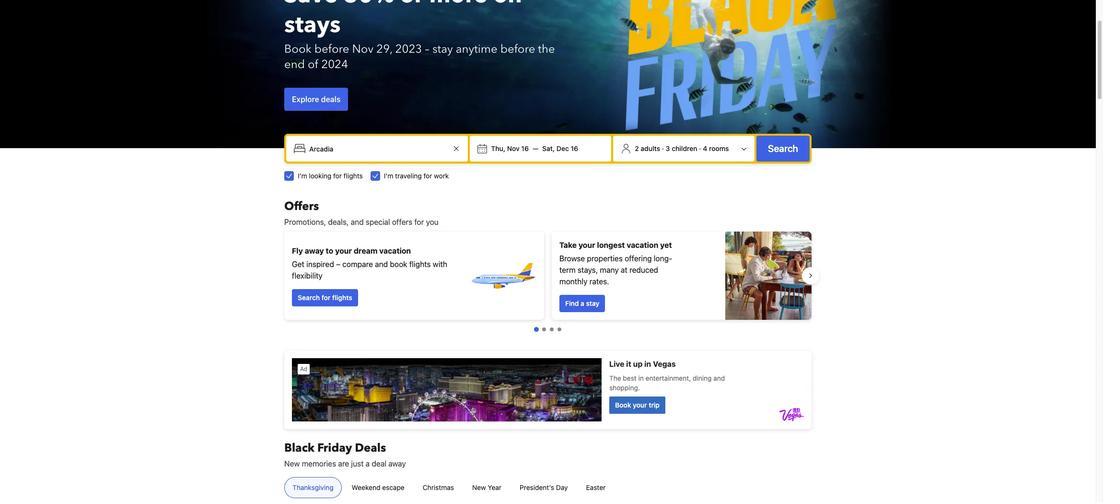 Task type: vqa. For each thing, say whether or not it's contained in the screenshot.
I'm
yes



Task type: locate. For each thing, give the bounding box(es) containing it.
– right inspired
[[336, 260, 341, 269]]

1 vertical spatial search
[[298, 294, 320, 302]]

30%
[[344, 0, 394, 11]]

president's
[[520, 483, 554, 492]]

new
[[284, 459, 300, 468], [472, 483, 486, 492]]

deals,
[[328, 218, 349, 226]]

0 horizontal spatial ·
[[662, 144, 664, 153]]

0 horizontal spatial search
[[298, 294, 320, 302]]

president's day
[[520, 483, 568, 492]]

region containing take your longest vacation yet
[[277, 228, 820, 324]]

2 before from the left
[[501, 41, 535, 57]]

1 before from the left
[[315, 41, 349, 57]]

0 horizontal spatial a
[[366, 459, 370, 468]]

0 vertical spatial search
[[768, 143, 799, 154]]

of
[[308, 57, 319, 72]]

nov inside save 30% or more on stays book before nov 29, 2023 – stay anytime before the end of 2024
[[352, 41, 374, 57]]

and right deals,
[[351, 218, 364, 226]]

for right looking
[[333, 172, 342, 180]]

16
[[522, 144, 529, 153], [571, 144, 578, 153]]

away up inspired
[[305, 247, 324, 255]]

1 vertical spatial a
[[366, 459, 370, 468]]

weekend escape button
[[344, 477, 413, 498]]

inspired
[[307, 260, 334, 269]]

and left book
[[375, 260, 388, 269]]

0 horizontal spatial –
[[336, 260, 341, 269]]

a right just
[[366, 459, 370, 468]]

0 horizontal spatial and
[[351, 218, 364, 226]]

1 horizontal spatial your
[[579, 241, 596, 249]]

· left 4
[[699, 144, 701, 153]]

away right the deal
[[389, 459, 406, 468]]

stay right 2023
[[433, 41, 453, 57]]

deal
[[372, 459, 387, 468]]

0 vertical spatial flights
[[344, 172, 363, 180]]

0 horizontal spatial nov
[[352, 41, 374, 57]]

vacation
[[627, 241, 659, 249], [379, 247, 411, 255]]

the
[[538, 41, 555, 57]]

–
[[425, 41, 430, 57], [336, 260, 341, 269]]

reduced
[[630, 266, 658, 274]]

1 vertical spatial new
[[472, 483, 486, 492]]

many
[[600, 266, 619, 274]]

0 vertical spatial stay
[[433, 41, 453, 57]]

compare
[[343, 260, 373, 269]]

nov right thu,
[[507, 144, 520, 153]]

1 vertical spatial flights
[[409, 260, 431, 269]]

your inside take your longest vacation yet browse properties offering long- term stays, many at reduced monthly rates.
[[579, 241, 596, 249]]

for
[[333, 172, 342, 180], [424, 172, 432, 180], [415, 218, 424, 226], [322, 294, 331, 302]]

vacation inside fly away to your dream vacation get inspired – compare and book flights with flexibility
[[379, 247, 411, 255]]

4
[[703, 144, 708, 153]]

search inside button
[[768, 143, 799, 154]]

1 vertical spatial stay
[[586, 299, 600, 307]]

1 vertical spatial and
[[375, 260, 388, 269]]

before left the the in the top of the page
[[501, 41, 535, 57]]

16 right dec
[[571, 144, 578, 153]]

search for search for flights
[[298, 294, 320, 302]]

flights left the with
[[409, 260, 431, 269]]

·
[[662, 144, 664, 153], [699, 144, 701, 153]]

your inside fly away to your dream vacation get inspired – compare and book flights with flexibility
[[335, 247, 352, 255]]

tab list
[[277, 477, 622, 499]]

to
[[326, 247, 333, 255]]

1 horizontal spatial stay
[[586, 299, 600, 307]]

0 horizontal spatial new
[[284, 459, 300, 468]]

– right 2023
[[425, 41, 430, 57]]

thu, nov 16 — sat, dec 16
[[491, 144, 578, 153]]

stay right find
[[586, 299, 600, 307]]

you
[[426, 218, 439, 226]]

nov
[[352, 41, 374, 57], [507, 144, 520, 153]]

weekend escape
[[352, 483, 405, 492]]

for down flexibility at the bottom left of the page
[[322, 294, 331, 302]]

yet
[[660, 241, 672, 249]]

2 adults · 3 children · 4 rooms
[[635, 144, 729, 153]]

i'm traveling for work
[[384, 172, 449, 180]]

offers promotions, deals, and special offers for you
[[284, 199, 439, 226]]

fly away to your dream vacation image
[[470, 242, 537, 309]]

your
[[579, 241, 596, 249], [335, 247, 352, 255]]

dream
[[354, 247, 378, 255]]

main content
[[277, 199, 820, 502]]

1 horizontal spatial away
[[389, 459, 406, 468]]

Where are you going? field
[[306, 140, 451, 157]]

progress bar
[[534, 327, 562, 332]]

1 horizontal spatial new
[[472, 483, 486, 492]]

search button
[[757, 136, 810, 162]]

nov left 29,
[[352, 41, 374, 57]]

1 horizontal spatial before
[[501, 41, 535, 57]]

long-
[[654, 254, 673, 263]]

2 vertical spatial flights
[[332, 294, 352, 302]]

or
[[400, 0, 424, 11]]

explore deals
[[292, 95, 341, 104]]

monthly
[[560, 277, 588, 286]]

0 vertical spatial a
[[581, 299, 585, 307]]

find a stay
[[565, 299, 600, 307]]

year
[[488, 483, 502, 492]]

0 horizontal spatial away
[[305, 247, 324, 255]]

flights right looking
[[344, 172, 363, 180]]

before down stays
[[315, 41, 349, 57]]

at
[[621, 266, 628, 274]]

0 vertical spatial new
[[284, 459, 300, 468]]

christmas
[[423, 483, 454, 492]]

vacation up offering
[[627, 241, 659, 249]]

flights
[[344, 172, 363, 180], [409, 260, 431, 269], [332, 294, 352, 302]]

new down black
[[284, 459, 300, 468]]

2024
[[321, 57, 348, 72]]

book
[[390, 260, 407, 269]]

1 vertical spatial nov
[[507, 144, 520, 153]]

1 horizontal spatial and
[[375, 260, 388, 269]]

new inside button
[[472, 483, 486, 492]]

fly
[[292, 247, 303, 255]]

a right find
[[581, 299, 585, 307]]

1 horizontal spatial 16
[[571, 144, 578, 153]]

16 left —
[[522, 144, 529, 153]]

weekend
[[352, 483, 381, 492]]

thanksgiving button
[[284, 477, 342, 498]]

sat, dec 16 button
[[539, 140, 582, 157]]

1 horizontal spatial –
[[425, 41, 430, 57]]

black
[[284, 440, 315, 456]]

away
[[305, 247, 324, 255], [389, 459, 406, 468]]

for left you
[[415, 218, 424, 226]]

before
[[315, 41, 349, 57], [501, 41, 535, 57]]

1 horizontal spatial search
[[768, 143, 799, 154]]

0 vertical spatial –
[[425, 41, 430, 57]]

your right to
[[335, 247, 352, 255]]

main content containing offers
[[277, 199, 820, 502]]

vacation inside take your longest vacation yet browse properties offering long- term stays, many at reduced monthly rates.
[[627, 241, 659, 249]]

0 horizontal spatial stay
[[433, 41, 453, 57]]

longest
[[597, 241, 625, 249]]

new left year
[[472, 483, 486, 492]]

thanksgiving
[[293, 483, 334, 492]]

flights down 'compare'
[[332, 294, 352, 302]]

a
[[581, 299, 585, 307], [366, 459, 370, 468]]

1 horizontal spatial vacation
[[627, 241, 659, 249]]

stay inside save 30% or more on stays book before nov 29, 2023 – stay anytime before the end of 2024
[[433, 41, 453, 57]]

end
[[284, 57, 305, 72]]

are
[[338, 459, 349, 468]]

– inside fly away to your dream vacation get inspired – compare and book flights with flexibility
[[336, 260, 341, 269]]

vacation up book
[[379, 247, 411, 255]]

1 16 from the left
[[522, 144, 529, 153]]

for left the work
[[424, 172, 432, 180]]

president's day button
[[512, 477, 576, 498]]

0 horizontal spatial vacation
[[379, 247, 411, 255]]

traveling
[[395, 172, 422, 180]]

search
[[768, 143, 799, 154], [298, 294, 320, 302]]

save
[[284, 0, 338, 11]]

region
[[277, 228, 820, 324]]

0 vertical spatial and
[[351, 218, 364, 226]]

with
[[433, 260, 448, 269]]

0 horizontal spatial your
[[335, 247, 352, 255]]

1 vertical spatial away
[[389, 459, 406, 468]]

1 horizontal spatial ·
[[699, 144, 701, 153]]

1 horizontal spatial a
[[581, 299, 585, 307]]

· left 3
[[662, 144, 664, 153]]

1 vertical spatial –
[[336, 260, 341, 269]]

your right take
[[579, 241, 596, 249]]

0 vertical spatial nov
[[352, 41, 374, 57]]

1 · from the left
[[662, 144, 664, 153]]

0 horizontal spatial 16
[[522, 144, 529, 153]]

0 horizontal spatial before
[[315, 41, 349, 57]]

book
[[284, 41, 312, 57]]

0 vertical spatial away
[[305, 247, 324, 255]]



Task type: describe. For each thing, give the bounding box(es) containing it.
away inside black friday deals new memories are just a deal away
[[389, 459, 406, 468]]

flexibility
[[292, 271, 323, 280]]

escape
[[382, 483, 405, 492]]

flights inside fly away to your dream vacation get inspired – compare and book flights with flexibility
[[409, 260, 431, 269]]

stays,
[[578, 266, 598, 274]]

a inside black friday deals new memories are just a deal away
[[366, 459, 370, 468]]

looking
[[309, 172, 332, 180]]

black friday deals new memories are just a deal away
[[284, 440, 406, 468]]

for inside offers promotions, deals, and special offers for you
[[415, 218, 424, 226]]

—
[[533, 144, 539, 153]]

thu,
[[491, 144, 506, 153]]

1 horizontal spatial nov
[[507, 144, 520, 153]]

advertisement region
[[284, 351, 812, 429]]

i'm
[[298, 172, 307, 180]]

new year
[[472, 483, 502, 492]]

get
[[292, 260, 305, 269]]

2 adults · 3 children · 4 rooms button
[[617, 140, 751, 158]]

just
[[351, 459, 364, 468]]

rooms
[[709, 144, 729, 153]]

offers
[[284, 199, 319, 214]]

more
[[429, 0, 488, 11]]

away inside fly away to your dream vacation get inspired – compare and book flights with flexibility
[[305, 247, 324, 255]]

easter button
[[578, 477, 614, 498]]

stay inside region
[[586, 299, 600, 307]]

explore
[[292, 95, 319, 104]]

term
[[560, 266, 576, 274]]

new year button
[[464, 477, 510, 498]]

i'm looking for flights
[[298, 172, 363, 180]]

save 30% or more on stays book before nov 29, 2023 – stay anytime before the end of 2024
[[284, 0, 555, 72]]

sat,
[[542, 144, 555, 153]]

find a stay link
[[560, 295, 605, 312]]

and inside offers promotions, deals, and special offers for you
[[351, 218, 364, 226]]

– inside save 30% or more on stays book before nov 29, 2023 – stay anytime before the end of 2024
[[425, 41, 430, 57]]

2 16 from the left
[[571, 144, 578, 153]]

rates.
[[590, 277, 609, 286]]

new inside black friday deals new memories are just a deal away
[[284, 459, 300, 468]]

find
[[565, 299, 579, 307]]

browse
[[560, 254, 585, 263]]

special
[[366, 218, 390, 226]]

offers
[[392, 218, 413, 226]]

easter
[[586, 483, 606, 492]]

search for search
[[768, 143, 799, 154]]

promotions,
[[284, 218, 326, 226]]

thu, nov 16 button
[[487, 140, 533, 157]]

dec
[[557, 144, 569, 153]]

friday
[[318, 440, 352, 456]]

day
[[556, 483, 568, 492]]

take
[[560, 241, 577, 249]]

search for flights link
[[292, 289, 358, 306]]

tab list containing thanksgiving
[[277, 477, 622, 499]]

29,
[[377, 41, 393, 57]]

take your longest vacation yet browse properties offering long- term stays, many at reduced monthly rates.
[[560, 241, 673, 286]]

deals
[[321, 95, 341, 104]]

children
[[672, 144, 698, 153]]

properties
[[587, 254, 623, 263]]

adults
[[641, 144, 660, 153]]

work
[[434, 172, 449, 180]]

offering
[[625, 254, 652, 263]]

explore deals link
[[284, 88, 348, 111]]

take your longest vacation yet image
[[726, 232, 812, 320]]

3
[[666, 144, 670, 153]]

anytime
[[456, 41, 498, 57]]

and inside fly away to your dream vacation get inspired – compare and book flights with flexibility
[[375, 260, 388, 269]]

fly away to your dream vacation get inspired – compare and book flights with flexibility
[[292, 247, 448, 280]]

search for flights
[[298, 294, 352, 302]]

i'm
[[384, 172, 393, 180]]

for inside search for flights link
[[322, 294, 331, 302]]

deals
[[355, 440, 386, 456]]

2
[[635, 144, 639, 153]]

2 · from the left
[[699, 144, 701, 153]]

on
[[493, 0, 522, 11]]

memories
[[302, 459, 336, 468]]

2023
[[395, 41, 422, 57]]



